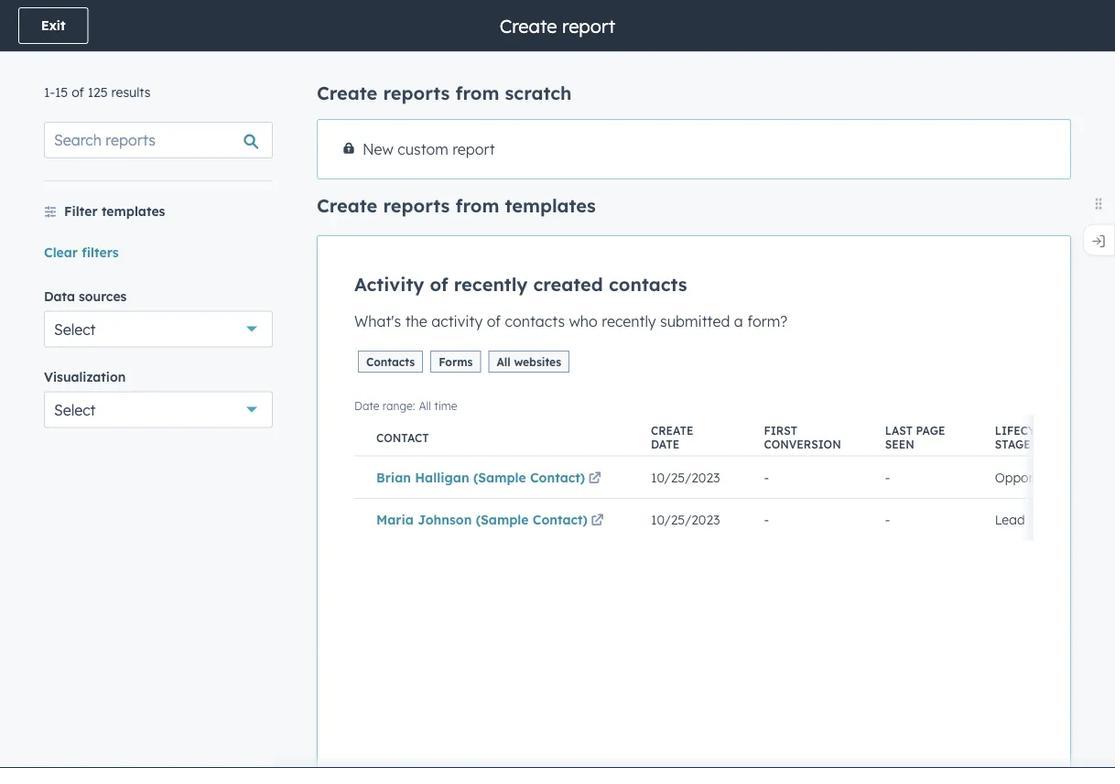 Task type: describe. For each thing, give the bounding box(es) containing it.
form?
[[748, 312, 788, 331]]

select for data sources
[[54, 320, 96, 338]]

seen
[[885, 437, 915, 451]]

contacts for created
[[609, 273, 687, 296]]

create for create date
[[651, 423, 694, 437]]

from for templates
[[456, 194, 499, 217]]

report inside option
[[453, 140, 495, 158]]

date range: all time
[[354, 399, 457, 413]]

maria
[[376, 512, 414, 528]]

page
[[916, 423, 946, 437]]

last
[[885, 423, 913, 437]]

contact) for maria johnson (sample contact)
[[533, 512, 588, 528]]

filters
[[82, 244, 119, 260]]

0 horizontal spatial templates
[[102, 203, 165, 219]]

create for create report
[[500, 14, 557, 37]]

select button for visualization
[[44, 392, 273, 428]]

first
[[764, 423, 798, 437]]

all websites
[[497, 355, 561, 369]]

brian
[[376, 469, 411, 485]]

create reports from scratch
[[317, 82, 572, 104]]

websites
[[514, 355, 561, 369]]

none checkbox containing activity of recently created contacts
[[317, 235, 1091, 768]]

create report
[[500, 14, 616, 37]]

clear
[[44, 244, 78, 260]]

lifecycle
[[995, 423, 1057, 437]]

1-15 of 125 results
[[44, 84, 151, 100]]

data
[[44, 288, 75, 304]]

exit
[[41, 17, 65, 33]]

forms
[[439, 355, 473, 369]]

select button for data sources
[[44, 311, 273, 348]]

first conversion
[[764, 423, 841, 451]]

new
[[363, 140, 394, 158]]

range:
[[383, 399, 415, 413]]

reports for templates
[[383, 194, 450, 217]]

what's
[[354, 312, 401, 331]]

contacts for of
[[505, 312, 565, 331]]

link opens in a new window image for maria johnson (sample contact)
[[591, 515, 604, 528]]

activity
[[354, 273, 424, 296]]

contact) for brian halligan (sample contact)
[[530, 469, 585, 485]]

time
[[434, 399, 457, 413]]

last page seen
[[885, 423, 946, 451]]

submitted
[[660, 312, 730, 331]]

(sample for halligan
[[473, 469, 526, 485]]

maria johnson (sample contact) link
[[376, 512, 607, 528]]

from for scratch
[[456, 82, 499, 104]]

results
[[111, 84, 151, 100]]

brian halligan (sample contact)
[[376, 469, 585, 485]]

data sources
[[44, 288, 127, 304]]

who
[[569, 312, 598, 331]]

new custom report
[[363, 140, 495, 158]]

sources
[[79, 288, 127, 304]]

contacts
[[366, 355, 415, 369]]

1 horizontal spatial recently
[[602, 312, 656, 331]]

0 horizontal spatial of
[[72, 84, 84, 100]]

0 vertical spatial date
[[354, 399, 380, 413]]

create for create reports from scratch
[[317, 82, 378, 104]]

link opens in a new window image
[[589, 472, 601, 485]]

activity of recently created contacts
[[354, 273, 687, 296]]



Task type: vqa. For each thing, say whether or not it's contained in the screenshot.
Maria
yes



Task type: locate. For each thing, give the bounding box(es) containing it.
0 vertical spatial report
[[562, 14, 616, 37]]

Search search field
[[44, 122, 273, 158]]

1 horizontal spatial report
[[562, 14, 616, 37]]

2 from from the top
[[456, 194, 499, 217]]

visualization
[[44, 369, 126, 385]]

None checkbox
[[317, 235, 1091, 768]]

1 select from the top
[[54, 320, 96, 338]]

(sample for johnson
[[476, 512, 529, 528]]

0 vertical spatial from
[[456, 82, 499, 104]]

1 horizontal spatial all
[[497, 355, 511, 369]]

1 vertical spatial from
[[456, 194, 499, 217]]

0 vertical spatial 10/25/2023
[[651, 469, 720, 485]]

clear filters button
[[44, 241, 119, 263]]

0 vertical spatial select
[[54, 320, 96, 338]]

contact)
[[530, 469, 585, 485], [533, 512, 588, 528]]

2 reports from the top
[[383, 194, 450, 217]]

report
[[562, 14, 616, 37], [453, 140, 495, 158]]

all left websites
[[497, 355, 511, 369]]

2 10/25/2023 from the top
[[651, 512, 720, 528]]

report up the scratch
[[562, 14, 616, 37]]

0 vertical spatial select button
[[44, 311, 273, 348]]

1 vertical spatial select
[[54, 401, 96, 419]]

conversion
[[764, 437, 841, 451]]

reports for scratch
[[383, 82, 450, 104]]

1 vertical spatial (sample
[[476, 512, 529, 528]]

1 vertical spatial contact)
[[533, 512, 588, 528]]

stage
[[995, 437, 1031, 451]]

templates up created
[[505, 194, 596, 217]]

1 vertical spatial 10/25/2023
[[651, 512, 720, 528]]

reports up "custom"
[[383, 82, 450, 104]]

contact) left link opens in a new window image
[[530, 469, 585, 485]]

clear filters
[[44, 244, 119, 260]]

select button down sources
[[44, 311, 273, 348]]

0 vertical spatial recently
[[454, 273, 528, 296]]

select down data sources
[[54, 320, 96, 338]]

a
[[734, 312, 743, 331]]

from down new custom report
[[456, 194, 499, 217]]

15
[[55, 84, 68, 100]]

1 from from the top
[[456, 82, 499, 104]]

filter
[[64, 203, 98, 219]]

reports down "custom"
[[383, 194, 450, 217]]

create
[[500, 14, 557, 37], [317, 82, 378, 104], [317, 194, 378, 217], [651, 423, 694, 437]]

0 horizontal spatial all
[[419, 399, 431, 413]]

select button down visualization
[[44, 392, 273, 428]]

1 10/25/2023 from the top
[[651, 469, 720, 485]]

all
[[497, 355, 511, 369], [419, 399, 431, 413]]

report right "custom"
[[453, 140, 495, 158]]

(sample down the brian halligan (sample contact) link
[[476, 512, 529, 528]]

of
[[72, 84, 84, 100], [430, 273, 448, 296], [487, 312, 501, 331]]

halligan
[[415, 469, 469, 485]]

link opens in a new window image inside the brian halligan (sample contact) link
[[589, 472, 601, 485]]

10/25/2023 for maria johnson (sample contact)
[[651, 512, 720, 528]]

create inside page section element
[[500, 14, 557, 37]]

create reports from templates
[[317, 194, 596, 217]]

0 horizontal spatial recently
[[454, 273, 528, 296]]

-
[[764, 469, 769, 485], [885, 469, 890, 485], [764, 512, 769, 528], [885, 512, 890, 528]]

date inside the create date
[[651, 437, 680, 451]]

opportunity
[[995, 469, 1069, 485]]

recently right who
[[602, 312, 656, 331]]

10/25/2023 for brian halligan (sample contact)
[[651, 469, 720, 485]]

maria johnson (sample contact)
[[376, 512, 588, 528]]

1 vertical spatial select button
[[44, 392, 273, 428]]

of up "activity" at the left of page
[[430, 273, 448, 296]]

all left time
[[419, 399, 431, 413]]

0 horizontal spatial date
[[354, 399, 380, 413]]

of right "activity" at the left of page
[[487, 312, 501, 331]]

0 horizontal spatial report
[[453, 140, 495, 158]]

date
[[354, 399, 380, 413], [651, 437, 680, 451]]

0 vertical spatial (sample
[[473, 469, 526, 485]]

brian halligan (sample contact) link
[[376, 469, 605, 485]]

1 vertical spatial report
[[453, 140, 495, 158]]

0 vertical spatial all
[[497, 355, 511, 369]]

activity
[[432, 312, 483, 331]]

1 vertical spatial of
[[430, 273, 448, 296]]

report inside page section element
[[562, 14, 616, 37]]

contacts
[[609, 273, 687, 296], [505, 312, 565, 331]]

1 vertical spatial reports
[[383, 194, 450, 217]]

create for create reports from templates
[[317, 194, 378, 217]]

contact
[[376, 430, 429, 444]]

2 vertical spatial of
[[487, 312, 501, 331]]

1 horizontal spatial of
[[430, 273, 448, 296]]

recently up "activity" at the left of page
[[454, 273, 528, 296]]

page section element
[[0, 0, 1116, 51]]

1 vertical spatial contacts
[[505, 312, 565, 331]]

0 vertical spatial reports
[[383, 82, 450, 104]]

templates up filters
[[102, 203, 165, 219]]

of right 15
[[72, 84, 84, 100]]

what's the activity of contacts who recently submitted a form?
[[354, 312, 788, 331]]

2 select button from the top
[[44, 392, 273, 428]]

2 horizontal spatial of
[[487, 312, 501, 331]]

contacts down the activity of recently created contacts
[[505, 312, 565, 331]]

select button
[[44, 311, 273, 348], [44, 392, 273, 428]]

0 vertical spatial contacts
[[609, 273, 687, 296]]

select
[[54, 320, 96, 338], [54, 401, 96, 419]]

0 vertical spatial contact)
[[530, 469, 585, 485]]

1 horizontal spatial contacts
[[609, 273, 687, 296]]

2 select from the top
[[54, 401, 96, 419]]

create date
[[651, 423, 694, 451]]

1 vertical spatial date
[[651, 437, 680, 451]]

exit link
[[18, 7, 88, 44]]

filter templates
[[64, 203, 165, 219]]

(sample up the maria johnson (sample contact) link
[[473, 469, 526, 485]]

1 horizontal spatial date
[[651, 437, 680, 451]]

1 reports from the top
[[383, 82, 450, 104]]

custom
[[398, 140, 449, 158]]

johnson
[[418, 512, 472, 528]]

0 vertical spatial of
[[72, 84, 84, 100]]

created
[[533, 273, 603, 296]]

0 horizontal spatial contacts
[[505, 312, 565, 331]]

contacts up submitted
[[609, 273, 687, 296]]

scratch
[[505, 82, 572, 104]]

select down visualization
[[54, 401, 96, 419]]

select for visualization
[[54, 401, 96, 419]]

link opens in a new window image for brian halligan (sample contact)
[[589, 472, 601, 485]]

contact) down the brian halligan (sample contact) link
[[533, 512, 588, 528]]

reports
[[383, 82, 450, 104], [383, 194, 450, 217]]

10/25/2023
[[651, 469, 720, 485], [651, 512, 720, 528]]

1-
[[44, 84, 55, 100]]

lead
[[995, 512, 1025, 528]]

1 horizontal spatial templates
[[505, 194, 596, 217]]

1 vertical spatial all
[[419, 399, 431, 413]]

templates
[[505, 194, 596, 217], [102, 203, 165, 219]]

1 select button from the top
[[44, 311, 273, 348]]

recently
[[454, 273, 528, 296], [602, 312, 656, 331]]

link opens in a new window image
[[589, 472, 601, 485], [591, 515, 604, 528], [591, 515, 604, 528]]

from
[[456, 82, 499, 104], [456, 194, 499, 217]]

lifecycle stage
[[995, 423, 1057, 451]]

(sample
[[473, 469, 526, 485], [476, 512, 529, 528]]

1 vertical spatial recently
[[602, 312, 656, 331]]

New custom report checkbox
[[317, 119, 1072, 180]]

from left the scratch
[[456, 82, 499, 104]]

the
[[405, 312, 428, 331]]

125
[[88, 84, 108, 100]]



